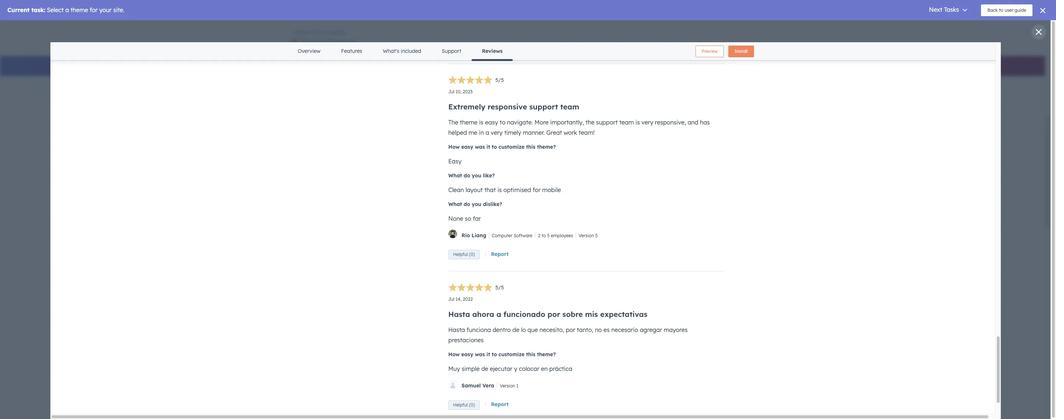 Task type: locate. For each thing, give the bounding box(es) containing it.
shop
[[302, 37, 323, 48]]

to
[[308, 30, 312, 35]]

shop themes
[[302, 37, 358, 48]]

theme
[[314, 30, 329, 35]]

close image
[[1037, 29, 1042, 35]]



Task type: describe. For each thing, give the bounding box(es) containing it.
back
[[296, 30, 307, 35]]

library
[[330, 30, 346, 35]]

themes
[[326, 37, 358, 48]]

back to theme library link
[[290, 30, 346, 35]]

back to theme library
[[296, 30, 346, 35]]



Task type: vqa. For each thing, say whether or not it's contained in the screenshot.
"Shop Themes"
yes



